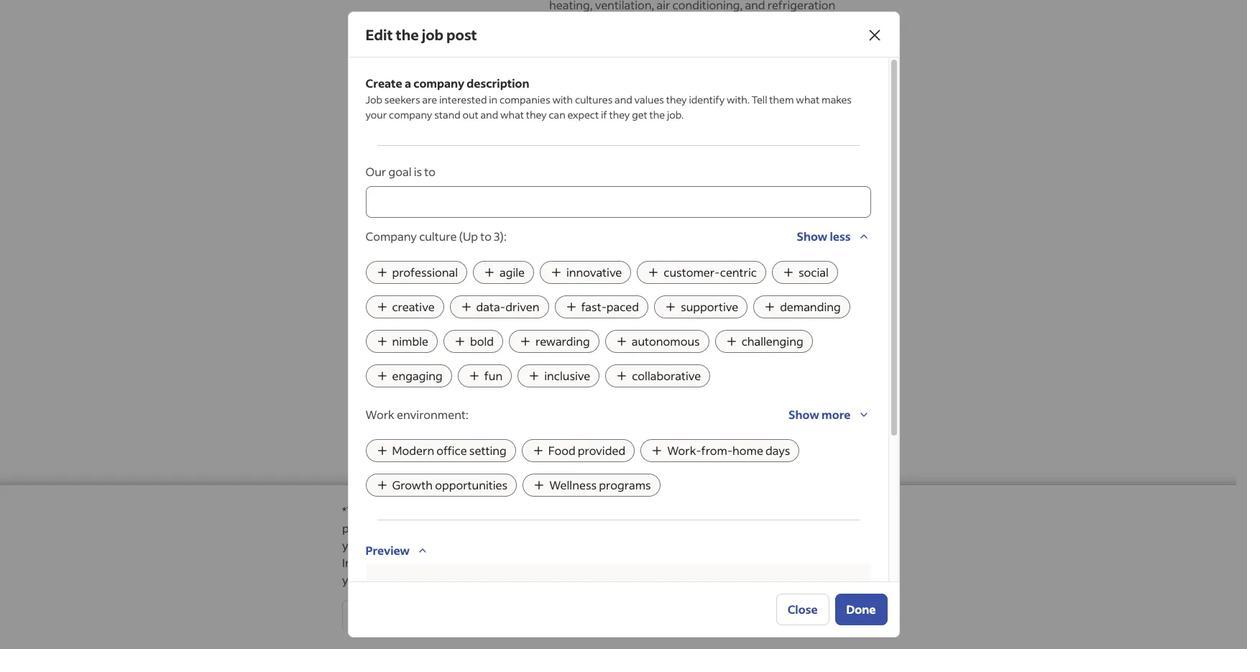 Task type: locate. For each thing, give the bounding box(es) containing it.
post down future
[[810, 520, 833, 535]]

to down the helps
[[612, 332, 623, 347]]

estimates
[[489, 503, 540, 518]]

you up autonomous
[[646, 315, 666, 330]]

for inside this is an openai-powered job description. it uses information from your job, including job title, (hvac service technician) and your location, (jacksonville, fl). by using the content, you adopt it as your own and are responsible for making it true, appropriate and compliant with applicable laws.
[[829, 240, 841, 251]]

centric
[[720, 265, 757, 280]]

in right interested
[[489, 93, 497, 106]]

require resume
[[365, 484, 451, 500]]

1 horizontal spatial in
[[791, 538, 801, 553]]

culture
[[419, 229, 457, 244]]

compliant
[[674, 253, 714, 264]]

applications up you on the bottom right of page
[[631, 538, 696, 553]]

applications inside *the numbers provided are estimates based on past performance and do not guarantee future performance. by selecting confirm, you agree that you have reviewed and edited this job post to reflect your requirements, and that this job will be posted and applications will be processed in accordance with indeed's
[[631, 538, 696, 553]]

with inside create a company description job seekers are interested in companies with cultures and values they identify with. tell them what makes your company stand out and what they can expect if they get the job.
[[552, 93, 573, 106]]

user's
[[654, 572, 686, 587]]

collaborative
[[632, 368, 701, 383]]

0 horizontal spatial will
[[533, 538, 551, 553]]

0 vertical spatial an
[[575, 214, 585, 225]]

- left conduct
[[549, 66, 554, 81]]

provided up the selecting
[[419, 503, 467, 518]]

1 vertical spatial have
[[364, 572, 390, 587]]

1 horizontal spatial by
[[565, 240, 576, 251]]

supportive
[[681, 299, 738, 314]]

resume up do
[[676, 485, 716, 500]]

on down tell
[[753, 114, 765, 127]]

in up "informing"
[[791, 538, 801, 553]]

as down technician)
[[700, 240, 709, 251]]

0 vertical spatial edit
[[365, 25, 393, 44]]

1 vertical spatial repairs
[[698, 221, 735, 236]]

1 vertical spatial on
[[753, 114, 765, 127]]

0 horizontal spatial resume
[[410, 484, 451, 500]]

1 vertical spatial show
[[797, 229, 828, 244]]

you inside this is an openai-powered job description. it uses information from your job, including job title, (hvac service technician) and your location, (jacksonville, fl). by using the content, you adopt it as your own and are responsible for making it true, appropriate and compliant with applicable laws.
[[651, 240, 666, 251]]

the inside this is an openai-powered job description. it uses information from your job, including job title, (hvac service technician) and your location, (jacksonville, fl). by using the content, you adopt it as your own and are responsible for making it true, appropriate and compliant with applicable laws.
[[601, 240, 614, 251]]

description down professional
[[420, 283, 483, 298]]

job left the job.
[[651, 114, 666, 127]]

0 horizontal spatial on
[[577, 503, 591, 518]]

have
[[631, 520, 657, 535], [364, 572, 390, 587]]

selecting
[[433, 520, 481, 535]]

done
[[846, 602, 876, 617]]

add optional information
[[569, 285, 703, 300]]

*the numbers provided are estimates based on past performance and do not guarantee future performance. by selecting confirm, you agree that you have reviewed and edited this job post to reflect your requirements, and that this job will be posted and applications will be processed in accordance with indeed's
[[342, 503, 891, 570]]

that up privacy on the bottom of page
[[468, 538, 490, 553]]

.
[[694, 144, 697, 157], [648, 555, 651, 570]]

inspections
[[646, 66, 707, 81]]

job up interested
[[422, 25, 444, 44]]

give option to include a resume
[[549, 485, 716, 500]]

1 vertical spatial .
[[648, 555, 651, 570]]

have down performance
[[631, 520, 657, 535]]

systems down units
[[625, 152, 668, 167]]

you inside this feature helps you easily and quickly create a company description to attract quality candidates.
[[646, 315, 666, 330]]

0 vertical spatial equipment
[[704, 32, 762, 47]]

a down "cookie policy , privacy policy and terms of service"
[[525, 572, 531, 587]]

equipment
[[704, 32, 762, 47], [744, 101, 802, 116]]

an inside this is an openai-powered job description. it uses information from your job, including job title, (hvac service technician) and your location, (jacksonville, fl). by using the content, you adopt it as your own and are responsible for making it true, appropriate and compliant with applicable laws.
[[575, 214, 585, 225]]

post up interested
[[446, 25, 477, 44]]

have down indeed's
[[364, 572, 390, 587]]

1 horizontal spatial post
[[810, 520, 833, 535]]

on down routine
[[621, 83, 635, 98]]

0 vertical spatial .
[[694, 144, 697, 157]]

1 vertical spatial company
[[365, 283, 418, 298]]

0 vertical spatial based
[[723, 114, 751, 127]]

2 vertical spatial on
[[577, 503, 591, 518]]

show down from on the right of page
[[797, 229, 828, 244]]

2 horizontal spatial on
[[753, 114, 765, 127]]

edit button
[[573, 170, 595, 196]]

schematics,
[[653, 204, 716, 219]]

out
[[463, 108, 478, 121]]

as inside - diagnose and troubleshoot equipment malfunctions and make necessary repairs - conduct routine inspections and preventive maintenance on hvac/r systems - install, repair, and maintain hvac/r equipment such as furnaces, air conditioners, heat pumps, boilers, and refrigeration units - test hvac/r systems for proper functioning and ensure compliance with safety and environmental regulations - follow blueprints, schematics, and technical manuals to perform installations and repairs - maintain accurate records of work performed and materials used
[[549, 118, 561, 133]]

company for company culture (up to 3):
[[365, 229, 417, 244]]

posted
[[569, 538, 606, 553]]

0 horizontal spatial are
[[422, 93, 437, 106]]

0 vertical spatial of
[[697, 239, 708, 254]]

policy up made at the bottom left
[[505, 555, 536, 570]]

job up "cookie policy , privacy policy and terms of service"
[[514, 538, 531, 553]]

are inside this is an openai-powered job description. it uses information from your job, including job title, (hvac service technician) and your location, (jacksonville, fl). by using the content, you adopt it as your own and are responsible for making it true, appropriate and compliant with applicable laws.
[[767, 240, 780, 251]]

1 this from the top
[[549, 214, 566, 225]]

repair,
[[593, 101, 626, 116]]

1 will from the left
[[533, 538, 551, 553]]

data-
[[476, 299, 506, 314]]

are inside *the numbers provided are estimates based on past performance and do not guarantee future performance. by selecting confirm, you agree that you have reviewed and edited this job post to reflect your requirements, and that this job will be posted and applications will be processed in accordance with indeed's
[[469, 503, 486, 518]]

this
[[769, 520, 788, 535], [493, 538, 512, 553]]

what right the them
[[796, 93, 820, 106]]

a inside this feature helps you easily and quickly create a company description to attract quality candidates.
[[799, 315, 805, 330]]

they right if
[[609, 108, 630, 121]]

edit inside dialog
[[365, 25, 393, 44]]

0 horizontal spatial in
[[489, 93, 497, 106]]

based inside *the numbers provided are estimates based on past performance and do not guarantee future performance. by selecting confirm, you agree that you have reviewed and edited this job post to reflect your requirements, and that this job will be posted and applications will be processed in accordance with indeed's
[[543, 503, 575, 518]]

reviewed
[[659, 520, 708, 535]]

1 horizontal spatial as
[[700, 240, 709, 251]]

2 will from the left
[[698, 538, 716, 553]]

laws.
[[777, 253, 797, 264]]

1 horizontal spatial they
[[609, 108, 630, 121]]

edited
[[732, 520, 766, 535]]

also
[[549, 541, 572, 556]]

and up "air"
[[628, 101, 649, 116]]

an inside 'also send an individual email update each time someone applies.'
[[603, 541, 616, 556]]

- down including
[[549, 239, 554, 254]]

1 vertical spatial applications
[[631, 538, 696, 553]]

0 horizontal spatial repairs
[[659, 49, 696, 64]]

privacy
[[464, 555, 503, 570]]

0 horizontal spatial .
[[648, 555, 651, 570]]

an up applies.
[[603, 541, 616, 556]]

manuals
[[791, 204, 836, 219]]

1 be from the left
[[554, 538, 567, 553]]

1 horizontal spatial an
[[603, 541, 616, 556]]

are down opportunities
[[469, 503, 486, 518]]

fl).
[[549, 240, 564, 251]]

this for this is an openai-powered job description. it uses information from your job, including job title, (hvac service technician) and your location, (jacksonville, fl). by using the content, you adopt it as your own and are responsible for making it true, appropriate and compliant with applicable laws.
[[549, 214, 566, 225]]

and down the "schematics,"
[[676, 221, 696, 236]]

0 vertical spatial this
[[769, 520, 788, 535]]

and down the selecting
[[446, 538, 466, 553]]

to inside *the numbers provided are estimates based on past performance and do not guarantee future performance. by selecting confirm, you agree that you have reviewed and edited this job post to reflect your requirements, and that this job will be posted and applications will be processed in accordance with indeed's
[[836, 520, 847, 535]]

this up rewarding
[[549, 315, 571, 330]]

1 horizontal spatial are
[[469, 503, 486, 518]]

to up application.
[[721, 555, 733, 570]]

to up fl).
[[549, 221, 560, 236]]

with down 'applications*'
[[652, 170, 675, 185]]

setting
[[469, 443, 507, 458]]

this down 'confirm,' in the bottom of the page
[[493, 538, 512, 553]]

your inside create a company description job seekers are interested in companies with cultures and values they identify with. tell them what makes your company stand out and what they can expect if they get the job.
[[365, 108, 387, 121]]

1 - from the top
[[549, 32, 554, 47]]

by up chevron up icon
[[417, 520, 430, 535]]

this feature helps you easily and quickly create a company description to attract quality candidates.
[[549, 315, 857, 347]]

. left you on the bottom right of page
[[648, 555, 651, 570]]

0 horizontal spatial have
[[364, 572, 390, 587]]

preview
[[365, 543, 410, 558]]

will
[[533, 538, 551, 553], [698, 538, 716, 553]]

your inside *the numbers provided are estimates based on past performance and do not guarantee future performance. by selecting confirm, you agree that you have reviewed and edited this job post to reflect your requirements, and that this job will be posted and applications will be processed in accordance with indeed's
[[342, 538, 367, 553]]

1 vertical spatial it
[[581, 253, 586, 264]]

by
[[480, 446, 493, 461]]

1 horizontal spatial on
[[621, 83, 635, 98]]

in inside *the numbers provided are estimates based on past performance and do not guarantee future performance. by selecting confirm, you agree that you have reviewed and edited this job post to reflect your requirements, and that this job will be posted and applications will be processed in accordance with indeed's
[[791, 538, 801, 553]]

2 horizontal spatial that
[[863, 555, 885, 570]]

1 vertical spatial by
[[417, 520, 430, 535]]

this inside this is an openai-powered job description. it uses information from your job, including job title, (hvac service technician) and your location, (jacksonville, fl). by using the content, you adopt it as your own and are responsible for making it true, appropriate and compliant with applicable laws.
[[549, 214, 566, 225]]

work
[[365, 407, 394, 422]]

goal
[[388, 164, 411, 179]]

decision
[[533, 572, 578, 587]]

hvac/r up "heat"
[[700, 101, 741, 116]]

units
[[619, 135, 646, 150]]

of up regarding
[[596, 555, 607, 570]]

company down seekers
[[389, 108, 432, 121]]

your
[[365, 108, 387, 121], [628, 114, 649, 127], [819, 214, 837, 225], [743, 227, 762, 238], [711, 240, 729, 251], [342, 538, 367, 553]]

and up technician)
[[718, 204, 738, 219]]

fast-
[[581, 299, 606, 314]]

1 vertical spatial based
[[543, 503, 575, 518]]

0 vertical spatial are
[[422, 93, 437, 106]]

2 horizontal spatial are
[[767, 240, 780, 251]]

and down do
[[710, 520, 730, 535]]

fast-paced
[[581, 299, 639, 314]]

0 horizontal spatial applications
[[410, 446, 477, 461]]

2 vertical spatial hvac/r
[[581, 152, 623, 167]]

0 horizontal spatial this
[[493, 538, 512, 553]]

challenging
[[742, 334, 803, 349]]

company culture (up to 3):
[[365, 229, 506, 244]]

. you consent to indeed informing a user that you have opened, viewed or made a decision regarding the user's application.
[[342, 555, 885, 587]]

and up decision
[[538, 555, 559, 570]]

on
[[621, 83, 635, 98], [753, 114, 765, 127], [577, 503, 591, 518]]

by inside *the numbers provided are estimates based on past performance and do not guarantee future performance. by selecting confirm, you agree that you have reviewed and edited this job post to reflect your requirements, and that this job will be posted and applications will be processed in accordance with indeed's
[[417, 520, 430, 535]]

1 horizontal spatial policy
[[505, 555, 536, 570]]

is right goal
[[414, 164, 422, 179]]

feature
[[574, 315, 613, 330]]

job up time
[[791, 520, 807, 535]]

1 vertical spatial as
[[700, 240, 709, 251]]

provided up wellness programs
[[578, 443, 625, 458]]

can
[[549, 108, 565, 121]]

0 vertical spatial service
[[648, 227, 678, 238]]

- left follow
[[549, 204, 554, 219]]

policy up 'viewed'
[[429, 555, 459, 570]]

0 vertical spatial this
[[549, 214, 566, 225]]

0 vertical spatial have
[[631, 520, 657, 535]]

0 vertical spatial on
[[621, 83, 635, 98]]

1 horizontal spatial provided
[[578, 443, 625, 458]]

1 company from the top
[[365, 229, 417, 244]]

will up "cookie policy , privacy policy and terms of service"
[[533, 538, 551, 553]]

systems down 'inspections'
[[681, 83, 725, 98]]

0 horizontal spatial is
[[414, 164, 422, 179]]

do
[[713, 503, 727, 518]]

0 vertical spatial for
[[671, 152, 686, 167]]

systems
[[681, 83, 725, 98], [625, 152, 668, 167]]

to up accordance
[[836, 520, 847, 535]]

in inside create a company description job seekers are interested in companies with cultures and values they identify with. tell them what makes your company stand out and what they can expect if they get the job.
[[489, 93, 497, 106]]

1 vertical spatial of
[[596, 555, 607, 570]]

0 vertical spatial is
[[414, 164, 422, 179]]

0 horizontal spatial by
[[417, 520, 430, 535]]

2 horizontal spatial they
[[666, 93, 687, 106]]

description down identify
[[668, 114, 721, 127]]

optional
[[593, 285, 637, 300]]

1 horizontal spatial hvac/r
[[637, 83, 679, 98]]

email
[[549, 447, 578, 462]]

cookie policy , privacy policy and terms of service
[[389, 555, 648, 570]]

it up the compliant
[[693, 240, 698, 251]]

description up companies
[[467, 75, 529, 91]]

- left install,
[[549, 101, 554, 116]]

blueprints,
[[594, 204, 651, 219]]

company inside the edit the job post dialog
[[365, 229, 417, 244]]

data-driven
[[476, 299, 539, 314]]

on inside *the numbers provided are estimates based on past performance and do not guarantee future performance. by selecting confirm, you agree that you have reviewed and edited this job post to reflect your requirements, and that this job will be posted and applications will be processed in accordance with indeed's
[[577, 503, 591, 518]]

applications up growth opportunities
[[410, 446, 477, 461]]

edit up create
[[365, 25, 393, 44]]

give
[[549, 485, 573, 500]]

that right user
[[863, 555, 885, 570]]

be down agree on the bottom of the page
[[554, 538, 567, 553]]

0 vertical spatial show
[[549, 54, 580, 69]]

makes
[[822, 93, 852, 106]]

2 vertical spatial are
[[469, 503, 486, 518]]

this inside this feature helps you easily and quickly create a company description to attract quality candidates.
[[549, 315, 571, 330]]

chevron up image
[[856, 229, 871, 244]]

reflect
[[849, 520, 884, 535]]

receive
[[365, 446, 408, 461]]

. inside . you consent to indeed informing a user that you have opened, viewed or made a decision regarding the user's application.
[[648, 555, 651, 570]]

compliance
[[588, 170, 649, 185]]

they up the job.
[[666, 93, 687, 106]]

0 horizontal spatial as
[[549, 118, 561, 133]]

1 vertical spatial what
[[500, 108, 524, 121]]

and up identify
[[709, 66, 729, 81]]

confirm,
[[483, 520, 527, 535]]

. up the safety
[[694, 144, 697, 157]]

0 horizontal spatial post
[[446, 25, 477, 44]]

1 policy from the left
[[429, 555, 459, 570]]

resume
[[410, 484, 451, 500], [676, 485, 716, 500]]

- left the test
[[549, 152, 554, 167]]

show left "full"
[[549, 54, 580, 69]]

you left adopt
[[651, 240, 666, 251]]

1 horizontal spatial it
[[693, 240, 698, 251]]

for up the safety
[[671, 152, 686, 167]]

furnaces,
[[563, 118, 613, 133]]

opened,
[[392, 572, 436, 587]]

0 vertical spatial applications
[[410, 446, 477, 461]]

1 vertical spatial equipment
[[744, 101, 802, 116]]

used
[[601, 256, 626, 271]]

1 vertical spatial is
[[568, 214, 574, 225]]

0 horizontal spatial based
[[543, 503, 575, 518]]

individual
[[618, 541, 670, 556]]

1 horizontal spatial of
[[697, 239, 708, 254]]

your up (jacksonville,
[[819, 214, 837, 225]]

edit down the test
[[573, 175, 595, 190]]

1 horizontal spatial edit
[[573, 175, 595, 190]]

performance
[[619, 503, 689, 518]]

guarantee
[[750, 503, 806, 518]]

0 horizontal spatial be
[[554, 538, 567, 553]]

2 vertical spatial company
[[807, 315, 857, 330]]

this down the guarantee
[[769, 520, 788, 535]]

0 vertical spatial as
[[549, 118, 561, 133]]

company
[[413, 75, 464, 91], [389, 108, 432, 121], [807, 315, 857, 330]]

easily
[[668, 315, 698, 330]]

the
[[396, 25, 419, 44], [649, 108, 665, 121], [767, 114, 783, 127], [601, 240, 614, 251], [634, 572, 652, 587]]

0 vertical spatial in
[[489, 93, 497, 106]]

Company Goal field
[[365, 186, 871, 218]]

we
[[573, 114, 588, 127]]

by
[[565, 240, 576, 251], [417, 520, 430, 535]]

be left each
[[718, 538, 731, 553]]

0 horizontal spatial an
[[575, 214, 585, 225]]

our
[[365, 164, 386, 179]]

1 horizontal spatial will
[[698, 538, 716, 553]]

edit
[[365, 25, 393, 44], [573, 175, 595, 190]]

company
[[365, 229, 417, 244], [365, 283, 418, 298]]

repairs up work
[[698, 221, 735, 236]]

based for description
[[723, 114, 751, 127]]

customer-
[[664, 265, 720, 280]]

what down companies
[[500, 108, 524, 121]]

1 vertical spatial this
[[549, 315, 571, 330]]

your down job
[[365, 108, 387, 121]]

0 vertical spatial provided
[[578, 443, 625, 458]]

1 vertical spatial edit
[[573, 175, 595, 190]]

repairs up 'inspections'
[[659, 49, 696, 64]]

they down companies
[[526, 108, 547, 121]]

your left own
[[711, 240, 729, 251]]

1 vertical spatial that
[[468, 538, 490, 553]]

refrigeration
[[549, 135, 617, 150]]

information inside button
[[640, 285, 703, 300]]

based down with.
[[723, 114, 751, 127]]

as down install,
[[549, 118, 561, 133]]

a down demanding
[[799, 315, 805, 330]]

0 vertical spatial hvac/r
[[637, 83, 679, 98]]

2 vertical spatial show
[[789, 407, 819, 422]]

1 vertical spatial information
[[640, 285, 703, 300]]

2 this from the top
[[549, 315, 571, 330]]

0 horizontal spatial for
[[671, 152, 686, 167]]

1 horizontal spatial for
[[829, 240, 841, 251]]

equipment up boilers,
[[744, 101, 802, 116]]

5 - from the top
[[549, 204, 554, 219]]

description down feature
[[549, 332, 609, 347]]

estimated
[[573, 144, 621, 157]]

are down location,
[[767, 240, 780, 251]]

equipment up 'preventive'
[[704, 32, 762, 47]]

company down demanding
[[807, 315, 857, 330]]

2 company from the top
[[365, 283, 418, 298]]

tailored
[[590, 114, 626, 127]]

it
[[722, 214, 727, 225]]

description down troubleshoot
[[603, 54, 665, 69]]

an up including
[[575, 214, 585, 225]]

on for we tailored your job description based on the
[[753, 114, 765, 127]]

0 horizontal spatial of
[[596, 555, 607, 570]]

or
[[478, 572, 490, 587]]

1 horizontal spatial is
[[568, 214, 574, 225]]

3 - from the top
[[549, 101, 554, 116]]

company up the creative
[[365, 283, 418, 298]]

with
[[552, 93, 573, 106], [652, 170, 675, 185], [715, 253, 733, 264], [867, 538, 891, 553]]

edit phone number element
[[538, 633, 871, 649]]

1 vertical spatial hvac/r
[[700, 101, 741, 116]]

0 horizontal spatial provided
[[419, 503, 467, 518]]

0 horizontal spatial policy
[[429, 555, 459, 570]]



Task type: vqa. For each thing, say whether or not it's contained in the screenshot.
Fast-
yes



Task type: describe. For each thing, give the bounding box(es) containing it.
made
[[492, 572, 522, 587]]

provided inside the edit the job post dialog
[[578, 443, 625, 458]]

2
[[623, 144, 629, 157]]

cookie
[[389, 555, 426, 570]]

show for show more
[[789, 407, 819, 422]]

and down such
[[812, 118, 832, 133]]

heat
[[703, 118, 727, 133]]

malfunctions
[[764, 32, 834, 47]]

necessary
[[603, 49, 657, 64]]

seekers
[[384, 93, 420, 106]]

more
[[822, 407, 851, 422]]

to right goal
[[424, 164, 436, 179]]

for inside - diagnose and troubleshoot equipment malfunctions and make necessary repairs - conduct routine inspections and preventive maintenance on hvac/r systems - install, repair, and maintain hvac/r equipment such as furnaces, air conditioners, heat pumps, boilers, and refrigeration units - test hvac/r systems for proper functioning and ensure compliance with safety and environmental regulations - follow blueprints, schematics, and technical manuals to perform installations and repairs - maintain accurate records of work performed and materials used
[[671, 152, 686, 167]]

settings
[[365, 408, 422, 427]]

2 policy from the left
[[505, 555, 536, 570]]

that inside . you consent to indeed informing a user that you have opened, viewed or made a decision regarding the user's application.
[[863, 555, 885, 570]]

show full description button
[[549, 46, 665, 78]]

someone
[[549, 558, 599, 573]]

accurate
[[605, 239, 652, 254]]

job right powered
[[658, 214, 671, 225]]

work
[[711, 239, 738, 254]]

1 vertical spatial company
[[389, 108, 432, 121]]

the inside create a company description job seekers are interested in companies with cultures and values they identify with. tell them what makes your company stand out and what they can expect if they get the job.
[[649, 108, 665, 121]]

company inside this feature helps you easily and quickly create a company description to attract quality candidates.
[[807, 315, 857, 330]]

full
[[582, 54, 600, 69]]

regulations
[[549, 187, 609, 202]]

1 horizontal spatial resume
[[676, 485, 716, 500]]

with inside this is an openai-powered job description. it uses information from your job, including job title, (hvac service technician) and your location, (jacksonville, fl). by using the content, you adopt it as your own and are responsible for making it true, appropriate and compliant with applicable laws.
[[715, 253, 733, 264]]

description inside this feature helps you easily and quickly create a company description to attract quality candidates.
[[549, 332, 609, 347]]

using
[[577, 240, 599, 251]]

air
[[615, 118, 629, 133]]

job,
[[839, 214, 854, 225]]

and up 'necessary' on the top
[[609, 32, 629, 47]]

numbers
[[369, 503, 417, 518]]

preventive
[[732, 66, 788, 81]]

food provided
[[548, 443, 625, 458]]

estimated 2 applications* .
[[573, 144, 697, 157]]

the inside . you consent to indeed informing a user that you have opened, viewed or made a decision regarding the user's application.
[[634, 572, 652, 587]]

an for is
[[575, 214, 585, 225]]

materials
[[549, 256, 598, 271]]

your up units
[[628, 114, 649, 127]]

edit for edit the job post
[[365, 25, 393, 44]]

chevron up image
[[416, 543, 430, 558]]

include
[[626, 485, 665, 500]]

2 - from the top
[[549, 66, 554, 81]]

show for show full description
[[549, 54, 580, 69]]

from
[[798, 214, 817, 225]]

2 horizontal spatial hvac/r
[[700, 101, 741, 116]]

modern office setting
[[392, 443, 507, 458]]

job inside dialog
[[422, 25, 444, 44]]

company for company description
[[365, 283, 418, 298]]

and up applies.
[[609, 538, 629, 553]]

job
[[365, 93, 382, 106]]

1 vertical spatial service
[[610, 555, 648, 570]]

and down adopt
[[657, 253, 672, 264]]

work environment:
[[365, 407, 468, 422]]

and left do
[[691, 503, 711, 518]]

close image
[[866, 27, 883, 44]]

your up own
[[743, 227, 762, 238]]

to inside . you consent to indeed informing a user that you have opened, viewed or made a decision regarding the user's application.
[[721, 555, 733, 570]]

and up the "environmental"
[[792, 152, 812, 167]]

and up get
[[615, 93, 632, 106]]

terms
[[561, 555, 594, 570]]

an for send
[[603, 541, 616, 556]]

and up conduct
[[549, 49, 569, 64]]

boilers,
[[771, 118, 810, 133]]

and right out
[[480, 108, 498, 121]]

user
[[838, 555, 861, 570]]

1 horizontal spatial .
[[694, 144, 697, 157]]

are inside create a company description job seekers are interested in companies with cultures and values they identify with. tell them what makes your company stand out and what they can expect if they get the job.
[[422, 93, 437, 106]]

job.
[[667, 108, 684, 121]]

confirm button
[[803, 600, 894, 632]]

safety
[[678, 170, 710, 185]]

0 vertical spatial that
[[585, 520, 607, 535]]

0 horizontal spatial that
[[468, 538, 490, 553]]

maintain
[[557, 239, 603, 254]]

edit phone number image
[[842, 639, 860, 649]]

the down the them
[[767, 114, 783, 127]]

quality
[[663, 332, 699, 347]]

a left user
[[829, 555, 835, 570]]

confirm
[[814, 608, 860, 623]]

and down "uses"
[[726, 227, 742, 238]]

you down past
[[609, 520, 629, 535]]

a inside create a company description job seekers are interested in companies with cultures and values they identify with. tell them what makes your company stand out and what they can expect if they get the job.
[[405, 75, 411, 91]]

4 - from the top
[[549, 152, 554, 167]]

0 vertical spatial it
[[693, 240, 698, 251]]

edit candidates contact you (email) image
[[842, 593, 860, 610]]

information inside this is an openai-powered job description. it uses information from your job, including job title, (hvac service technician) and your location, (jacksonville, fl). by using the content, you adopt it as your own and are responsible for making it true, appropriate and compliant with applicable laws.
[[749, 214, 796, 225]]

0 horizontal spatial they
[[526, 108, 547, 121]]

post inside the edit the job post dialog
[[446, 25, 477, 44]]

this for this feature helps you easily and quickly create a company description to attract quality candidates.
[[549, 315, 571, 330]]

to up past
[[612, 485, 624, 500]]

create
[[365, 75, 402, 91]]

indeed's
[[342, 555, 387, 570]]

you inside . you consent to indeed informing a user that you have opened, viewed or made a decision regarding the user's application.
[[342, 572, 362, 587]]

growth
[[392, 477, 433, 492]]

description inside create a company description job seekers are interested in companies with cultures and values they identify with. tell them what makes your company stand out and what they can expect if they get the job.
[[467, 75, 529, 91]]

provided inside *the numbers provided are estimates based on past performance and do not guarantee future performance. by selecting confirm, you agree that you have reviewed and edited this job post to reflect your requirements, and that this job will be posted and applications will be processed in accordance with indeed's
[[419, 503, 467, 518]]

to inside this feature helps you easily and quickly create a company description to attract quality candidates.
[[612, 332, 623, 347]]

processed
[[734, 538, 789, 553]]

driven
[[506, 299, 539, 314]]

0 vertical spatial systems
[[681, 83, 725, 98]]

(hvac
[[621, 227, 647, 238]]

have inside *the numbers provided are estimates based on past performance and do not guarantee future performance. by selecting confirm, you agree that you have reviewed and edited this job post to reflect your requirements, and that this job will be posted and applications will be processed in accordance with indeed's
[[631, 520, 657, 535]]

home
[[732, 443, 763, 458]]

bold
[[470, 334, 494, 349]]

content,
[[616, 240, 649, 251]]

future
[[808, 503, 841, 518]]

by inside this is an openai-powered job description. it uses information from your job, including job title, (hvac service technician) and your location, (jacksonville, fl). by using the content, you adopt it as your own and are responsible for making it true, appropriate and compliant with applicable laws.
[[565, 240, 576, 251]]

office
[[437, 443, 467, 458]]

is inside this is an openai-powered job description. it uses information from your job, including job title, (hvac service technician) and your location, (jacksonville, fl). by using the content, you adopt it as your own and are responsible for making it true, appropriate and compliant with applicable laws.
[[568, 214, 574, 225]]

1 vertical spatial systems
[[625, 152, 668, 167]]

get
[[632, 108, 647, 121]]

post inside *the numbers provided are estimates based on past performance and do not guarantee future performance. by selecting confirm, you agree that you have reviewed and edited this job post to reflect your requirements, and that this job will be posted and applications will be processed in accordance with indeed's
[[810, 520, 833, 535]]

0 horizontal spatial what
[[500, 108, 524, 121]]

and up applicable
[[750, 240, 765, 251]]

privacy policy link
[[464, 555, 536, 571]]

innovative
[[566, 265, 622, 280]]

creative
[[392, 299, 435, 314]]

*the
[[342, 503, 367, 518]]

programs
[[599, 477, 651, 492]]

and down "proper"
[[713, 170, 733, 185]]

making
[[549, 253, 579, 264]]

less
[[830, 229, 851, 244]]

to left 3):
[[480, 229, 492, 244]]

social
[[799, 265, 829, 280]]

edit the job post dialog
[[348, 12, 900, 649]]

is inside the edit the job post dialog
[[414, 164, 422, 179]]

1 horizontal spatial what
[[796, 93, 820, 106]]

maintenance
[[549, 83, 619, 98]]

to inside - diagnose and troubleshoot equipment malfunctions and make necessary repairs - conduct routine inspections and preventive maintenance on hvac/r systems - install, repair, and maintain hvac/r equipment such as furnaces, air conditioners, heat pumps, boilers, and refrigeration units - test hvac/r systems for proper functioning and ensure compliance with safety and environmental regulations - follow blueprints, schematics, and technical manuals to perform installations and repairs - maintain accurate records of work performed and materials used
[[549, 221, 560, 236]]

description inside button
[[603, 54, 665, 69]]

the up create
[[396, 25, 419, 44]]

nimble
[[392, 334, 428, 349]]

1 horizontal spatial repairs
[[698, 221, 735, 236]]

with inside *the numbers provided are estimates based on past performance and do not guarantee future performance. by selecting confirm, you agree that you have reviewed and edited this job post to reflect your requirements, and that this job will be posted and applications will be processed in accordance with indeed's
[[867, 538, 891, 553]]

installations
[[609, 221, 673, 236]]

service inside this is an openai-powered job description. it uses information from your job, including job title, (hvac service technician) and your location, (jacksonville, fl). by using the content, you adopt it as your own and are responsible for making it true, appropriate and compliant with applicable laws.
[[648, 227, 678, 238]]

conditioners,
[[631, 118, 701, 133]]

requirements,
[[369, 538, 444, 553]]

powered
[[621, 214, 657, 225]]

paced
[[606, 299, 639, 314]]

modern
[[392, 443, 434, 458]]

location,
[[763, 227, 798, 238]]

and inside this feature helps you easily and quickly create a company description to attract quality candidates.
[[700, 315, 721, 330]]

if
[[601, 108, 607, 121]]

identify
[[689, 93, 725, 106]]

0 vertical spatial company
[[413, 75, 464, 91]]

indeed
[[735, 555, 772, 570]]

applications*
[[631, 144, 694, 157]]

accordance
[[803, 538, 865, 553]]

you left agree on the bottom of the page
[[530, 520, 550, 535]]

on inside - diagnose and troubleshoot equipment malfunctions and make necessary repairs - conduct routine inspections and preventive maintenance on hvac/r systems - install, repair, and maintain hvac/r equipment such as furnaces, air conditioners, heat pumps, boilers, and refrigeration units - test hvac/r systems for proper functioning and ensure compliance with safety and environmental regulations - follow blueprints, schematics, and technical manuals to perform installations and repairs - maintain accurate records of work performed and materials used
[[621, 83, 635, 98]]

and down (jacksonville,
[[800, 239, 820, 254]]

companies
[[499, 93, 550, 106]]

on for *the numbers provided are estimates based on past performance and do not guarantee future performance. by selecting confirm, you agree that you have reviewed and edited this job post to reflect your requirements, and that this job will be posted and applications will be processed in accordance with indeed's
[[577, 503, 591, 518]]

show for show less
[[797, 229, 828, 244]]

show full description
[[549, 54, 665, 69]]

fun
[[484, 368, 503, 383]]

them
[[769, 93, 794, 106]]

based for estimates
[[543, 503, 575, 518]]

diagnose
[[557, 32, 607, 47]]

chevron down image
[[856, 408, 871, 422]]

(up
[[459, 229, 478, 244]]

also send an individual email update each time someone applies.
[[549, 541, 795, 573]]

openai-
[[587, 214, 621, 225]]

require
[[365, 484, 408, 500]]

environment:
[[397, 407, 468, 422]]

company description
[[365, 283, 483, 298]]

with inside - diagnose and troubleshoot equipment malfunctions and make necessary repairs - conduct routine inspections and preventive maintenance on hvac/r systems - install, repair, and maintain hvac/r equipment such as furnaces, air conditioners, heat pumps, boilers, and refrigeration units - test hvac/r systems for proper functioning and ensure compliance with safety and environmental regulations - follow blueprints, schematics, and technical manuals to perform installations and repairs - maintain accurate records of work performed and materials used
[[652, 170, 675, 185]]

of inside - diagnose and troubleshoot equipment malfunctions and make necessary repairs - conduct routine inspections and preventive maintenance on hvac/r systems - install, repair, and maintain hvac/r equipment such as furnaces, air conditioners, heat pumps, boilers, and refrigeration units - test hvac/r systems for proper functioning and ensure compliance with safety and environmental regulations - follow blueprints, schematics, and technical manuals to perform installations and repairs - maintain accurate records of work performed and materials used
[[697, 239, 708, 254]]

6 - from the top
[[549, 239, 554, 254]]

follow
[[557, 204, 592, 219]]

a up performance
[[667, 485, 673, 500]]

work-from-home days
[[667, 443, 790, 458]]

email
[[672, 541, 700, 556]]

2 be from the left
[[718, 538, 731, 553]]

1 horizontal spatial this
[[769, 520, 788, 535]]

edit for edit
[[573, 175, 595, 190]]

informing
[[774, 555, 827, 570]]

as inside this is an openai-powered job description. it uses information from your job, including job title, (hvac service technician) and your location, (jacksonville, fl). by using the content, you adopt it as your own and are responsible for making it true, appropriate and compliant with applicable laws.
[[700, 240, 709, 251]]

receive applications by
[[365, 446, 493, 461]]

create a company description job seekers are interested in companies with cultures and values they identify with. tell them what makes your company stand out and what they can expect if they get the job.
[[365, 75, 852, 121]]

applies.
[[601, 558, 641, 573]]

1 vertical spatial this
[[493, 538, 512, 553]]

install,
[[557, 101, 591, 116]]

job up using
[[588, 227, 600, 238]]

have inside . you consent to indeed informing a user that you have opened, viewed or made a decision regarding the user's application.
[[364, 572, 390, 587]]

true,
[[588, 253, 606, 264]]



